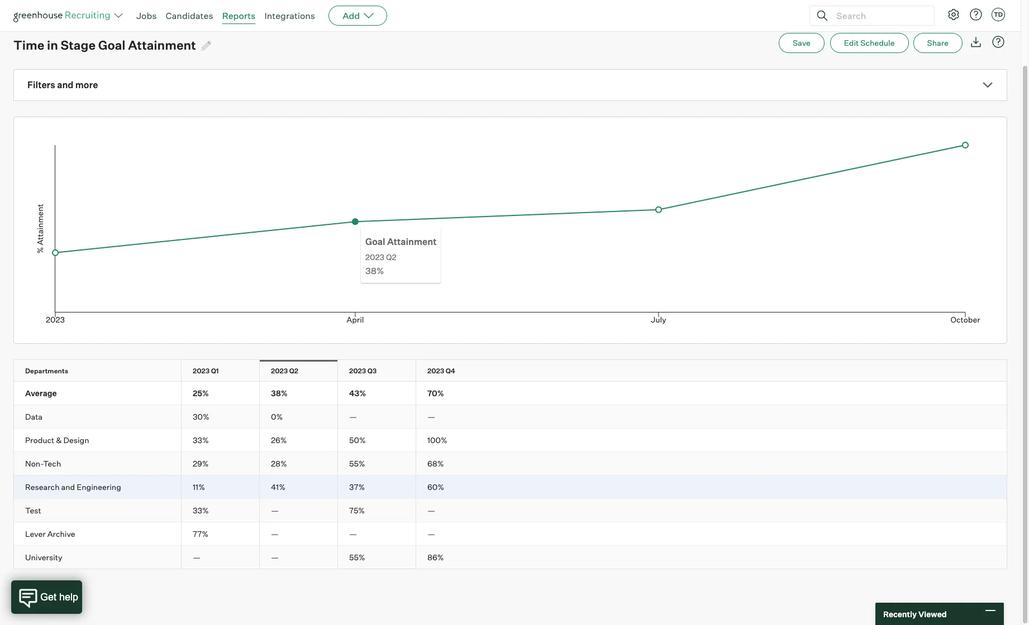 Task type: vqa. For each thing, say whether or not it's contained in the screenshot.
the bottom 38%
yes



Task type: describe. For each thing, give the bounding box(es) containing it.
1 horizontal spatial time
[[66, 21, 85, 31]]

38% inside goal attainment 2023 q2 38%
[[365, 265, 384, 276]]

design
[[63, 436, 89, 445]]

1 vertical spatial stage
[[61, 38, 96, 53]]

q3
[[367, 367, 377, 376]]

row containing departments
[[14, 360, 1007, 382]]

100%
[[427, 436, 447, 445]]

reports link
[[222, 10, 256, 21]]

share button
[[913, 33, 963, 53]]

2023 for 2023 q4
[[427, 367, 444, 376]]

research and engineering
[[25, 483, 121, 492]]

2023 for 2023 q2
[[271, 367, 288, 376]]

viewed
[[918, 610, 947, 619]]

77%
[[193, 530, 208, 539]]

30%
[[193, 412, 209, 422]]

2023 q2
[[271, 367, 298, 376]]

and for filters
[[57, 79, 73, 91]]

q2 inside goal attainment 2023 q2 38%
[[386, 252, 396, 262]]

add
[[343, 10, 360, 21]]

0 vertical spatial attainment
[[137, 21, 178, 31]]

jobs link
[[136, 10, 157, 21]]

add button
[[329, 6, 387, 26]]

29%
[[193, 459, 209, 469]]

2023 for 2023 q1
[[193, 367, 210, 376]]

row group containing product & design
[[14, 429, 1007, 453]]

2023 q1 column header
[[182, 360, 269, 382]]

filters
[[27, 79, 55, 91]]

save
[[793, 38, 811, 48]]

goal inside goal attainment 2023 q2 38%
[[365, 236, 385, 247]]

greenhouse recruiting image
[[13, 9, 114, 22]]

&
[[56, 436, 62, 445]]

2023 q2 column header
[[260, 360, 348, 382]]

33% for 26%
[[193, 436, 209, 445]]

0 vertical spatial goal
[[118, 21, 135, 31]]

non-
[[25, 459, 43, 469]]

q2 inside 2023 q2 column header
[[289, 367, 298, 376]]

research
[[25, 483, 60, 492]]

integrations link
[[264, 10, 315, 21]]

26%
[[271, 436, 287, 445]]

product & design
[[25, 436, 89, 445]]

edit
[[844, 38, 859, 48]]

departments
[[25, 367, 68, 376]]

0 vertical spatial in
[[87, 21, 94, 31]]

and for research
[[61, 483, 75, 492]]

td button
[[992, 8, 1005, 21]]

60%
[[427, 483, 444, 492]]

row group containing test
[[14, 500, 1007, 523]]

75%
[[349, 506, 365, 516]]

departments column header
[[14, 360, 191, 382]]

tech
[[43, 459, 61, 469]]

row group containing lever archive
[[14, 523, 1007, 547]]

50%
[[349, 436, 366, 445]]

save button
[[779, 33, 825, 53]]

2023 q1
[[193, 367, 219, 376]]

0%
[[271, 412, 283, 422]]

1 vertical spatial goal
[[98, 38, 125, 53]]

archive
[[47, 530, 75, 539]]

schedule
[[861, 38, 895, 48]]

attainment inside goal attainment 2023 q2 38%
[[387, 236, 437, 247]]

row containing data
[[14, 406, 1007, 429]]

1 vertical spatial time in stage goal attainment
[[13, 38, 196, 53]]

55% for 68%
[[349, 459, 365, 469]]

2023 q3 column header
[[338, 360, 426, 382]]

q4
[[446, 367, 455, 376]]

non-tech
[[25, 459, 61, 469]]

11%
[[193, 483, 205, 492]]

edit schedule button
[[830, 33, 909, 53]]

all reports link
[[13, 21, 54, 31]]

data
[[25, 412, 42, 422]]

2023 q3
[[349, 367, 377, 376]]

filters and more
[[27, 79, 98, 91]]

xychart image
[[27, 117, 993, 341]]



Task type: locate. For each thing, give the bounding box(es) containing it.
1 vertical spatial attainment
[[128, 38, 196, 53]]

41%
[[271, 483, 285, 492]]

2 vertical spatial goal
[[365, 236, 385, 247]]

33% up 77%
[[193, 506, 209, 516]]

1 vertical spatial q2
[[289, 367, 298, 376]]

reports
[[222, 10, 256, 21], [25, 21, 54, 31]]

7 row from the top
[[14, 500, 1007, 522]]

td
[[994, 11, 1003, 18]]

2023 inside 2023 q2 column header
[[271, 367, 288, 376]]

1 33% from the top
[[193, 436, 209, 445]]

0 vertical spatial and
[[57, 79, 73, 91]]

candidates link
[[166, 10, 213, 21]]

grid
[[14, 360, 1007, 569]]

0 vertical spatial 33%
[[193, 436, 209, 445]]

1 vertical spatial in
[[47, 38, 58, 53]]

33% for —
[[193, 506, 209, 516]]

university
[[25, 553, 62, 563]]

attainment
[[137, 21, 178, 31], [128, 38, 196, 53], [387, 236, 437, 247]]

43%
[[349, 389, 366, 398]]

row containing research and engineering
[[14, 476, 1007, 499]]

edit schedule
[[844, 38, 895, 48]]

row group containing non-tech
[[14, 453, 1007, 476]]

0 vertical spatial time
[[66, 21, 85, 31]]

lever
[[25, 530, 46, 539]]

recently viewed
[[883, 610, 947, 619]]

td button
[[989, 6, 1007, 23]]

6 row from the top
[[14, 476, 1007, 499]]

row group containing research and engineering
[[14, 476, 1007, 500]]

0 horizontal spatial in
[[47, 38, 58, 53]]

reports right all
[[25, 21, 54, 31]]

55%
[[349, 459, 365, 469], [349, 553, 365, 563]]

row group containing data
[[14, 406, 1007, 429]]

33%
[[193, 436, 209, 445], [193, 506, 209, 516]]

candidates
[[166, 10, 213, 21]]

and left more
[[57, 79, 73, 91]]

0 horizontal spatial time
[[13, 38, 44, 53]]

time in stage goal attainment down jobs
[[66, 21, 178, 31]]

time
[[66, 21, 85, 31], [13, 38, 44, 53]]

2023 inside 2023 q4 column header
[[427, 367, 444, 376]]

all
[[13, 21, 23, 31]]

time right all reports link
[[66, 21, 85, 31]]

and
[[57, 79, 73, 91], [61, 483, 75, 492]]

2023 q4 column header
[[416, 360, 505, 382]]

engineering
[[77, 483, 121, 492]]

row
[[14, 360, 1007, 382], [14, 382, 1007, 405], [14, 406, 1007, 429], [14, 429, 1007, 452], [14, 453, 1007, 476], [14, 476, 1007, 499], [14, 500, 1007, 522], [14, 523, 1007, 546], [14, 547, 1007, 569]]

row containing non-tech
[[14, 453, 1007, 476]]

2023 inside 2023 q3 column header
[[349, 367, 366, 376]]

55% for 86%
[[349, 553, 365, 563]]

test
[[25, 506, 41, 516]]

1 horizontal spatial q2
[[386, 252, 396, 262]]

Search text field
[[834, 8, 924, 24]]

time in stage goal attainment
[[66, 21, 178, 31], [13, 38, 196, 53]]

1 55% from the top
[[349, 459, 365, 469]]

1 vertical spatial and
[[61, 483, 75, 492]]

2023 q4
[[427, 367, 455, 376]]

37%
[[349, 483, 365, 492]]

more
[[75, 79, 98, 91]]

share
[[927, 38, 949, 48]]

download image
[[969, 35, 983, 49]]

2 vertical spatial attainment
[[387, 236, 437, 247]]

7 row group from the top
[[14, 523, 1007, 547]]

5 row group from the top
[[14, 476, 1007, 500]]

integrations
[[264, 10, 315, 21]]

5 row from the top
[[14, 453, 1007, 476]]

1 horizontal spatial 38%
[[365, 265, 384, 276]]

0 horizontal spatial reports
[[25, 21, 54, 31]]

row containing test
[[14, 500, 1007, 522]]

0 horizontal spatial q2
[[289, 367, 298, 376]]

4 row group from the top
[[14, 453, 1007, 476]]

goal attainment 2023 q2 38%
[[365, 236, 437, 276]]

9 row from the top
[[14, 547, 1007, 569]]

0 vertical spatial stage
[[95, 21, 117, 31]]

and right research
[[61, 483, 75, 492]]

8 row group from the top
[[14, 547, 1007, 569]]

row group containing average
[[14, 382, 1007, 406]]

2023 inside goal attainment 2023 q2 38%
[[365, 252, 384, 262]]

3 row from the top
[[14, 406, 1007, 429]]

lever archive
[[25, 530, 75, 539]]

grid containing average
[[14, 360, 1007, 569]]

86%
[[427, 553, 444, 563]]

25%
[[193, 389, 209, 398]]

0 horizontal spatial 38%
[[271, 389, 288, 398]]

2 33% from the top
[[193, 506, 209, 516]]

goal
[[118, 21, 135, 31], [98, 38, 125, 53], [365, 236, 385, 247]]

q2
[[386, 252, 396, 262], [289, 367, 298, 376]]

row containing average
[[14, 382, 1007, 405]]

1 vertical spatial 55%
[[349, 553, 365, 563]]

3 row group from the top
[[14, 429, 1007, 453]]

0 vertical spatial q2
[[386, 252, 396, 262]]

row containing university
[[14, 547, 1007, 569]]

55% up 37%
[[349, 459, 365, 469]]

and inside 'row'
[[61, 483, 75, 492]]

68%
[[427, 459, 444, 469]]

1 vertical spatial 33%
[[193, 506, 209, 516]]

38% inside 'row'
[[271, 389, 288, 398]]

—
[[349, 412, 357, 422], [427, 412, 435, 422], [271, 506, 279, 516], [427, 506, 435, 516], [271, 530, 279, 539], [349, 530, 357, 539], [427, 530, 435, 539], [193, 553, 201, 563], [271, 553, 279, 563]]

row group containing university
[[14, 547, 1007, 569]]

1 vertical spatial time
[[13, 38, 44, 53]]

2023 for 2023 q3
[[349, 367, 366, 376]]

55% down 75%
[[349, 553, 365, 563]]

8 row from the top
[[14, 523, 1007, 546]]

2 row from the top
[[14, 382, 1007, 405]]

38%
[[365, 265, 384, 276], [271, 389, 288, 398]]

save and schedule this report to revisit it! element
[[779, 33, 830, 53]]

product
[[25, 436, 54, 445]]

1 horizontal spatial in
[[87, 21, 94, 31]]

0 vertical spatial time in stage goal attainment
[[66, 21, 178, 31]]

average
[[25, 389, 57, 398]]

all reports
[[13, 21, 54, 31]]

recently
[[883, 610, 917, 619]]

28%
[[271, 459, 287, 469]]

row containing product & design
[[14, 429, 1007, 452]]

0 vertical spatial 38%
[[365, 265, 384, 276]]

70%
[[427, 389, 444, 398]]

in
[[87, 21, 94, 31], [47, 38, 58, 53]]

33% up 29%
[[193, 436, 209, 445]]

1 horizontal spatial reports
[[222, 10, 256, 21]]

faq image
[[992, 35, 1005, 49]]

4 row from the top
[[14, 429, 1007, 452]]

row containing lever archive
[[14, 523, 1007, 546]]

jobs
[[136, 10, 157, 21]]

1 row group from the top
[[14, 382, 1007, 406]]

reports right candidates
[[222, 10, 256, 21]]

2023 inside "2023 q1" column header
[[193, 367, 210, 376]]

stage
[[95, 21, 117, 31], [61, 38, 96, 53]]

2 55% from the top
[[349, 553, 365, 563]]

time in stage goal attainment link
[[66, 21, 178, 31]]

2023
[[365, 252, 384, 262], [193, 367, 210, 376], [271, 367, 288, 376], [349, 367, 366, 376], [427, 367, 444, 376]]

1 row from the top
[[14, 360, 1007, 382]]

1 vertical spatial 38%
[[271, 389, 288, 398]]

time in stage goal attainment down time in stage goal attainment "link" in the left of the page
[[13, 38, 196, 53]]

q1
[[211, 367, 219, 376]]

2 row group from the top
[[14, 406, 1007, 429]]

time down all reports link
[[13, 38, 44, 53]]

0 vertical spatial 55%
[[349, 459, 365, 469]]

6 row group from the top
[[14, 500, 1007, 523]]

configure image
[[947, 8, 960, 21]]

row group
[[14, 382, 1007, 406], [14, 406, 1007, 429], [14, 429, 1007, 453], [14, 453, 1007, 476], [14, 476, 1007, 500], [14, 500, 1007, 523], [14, 523, 1007, 547], [14, 547, 1007, 569]]



